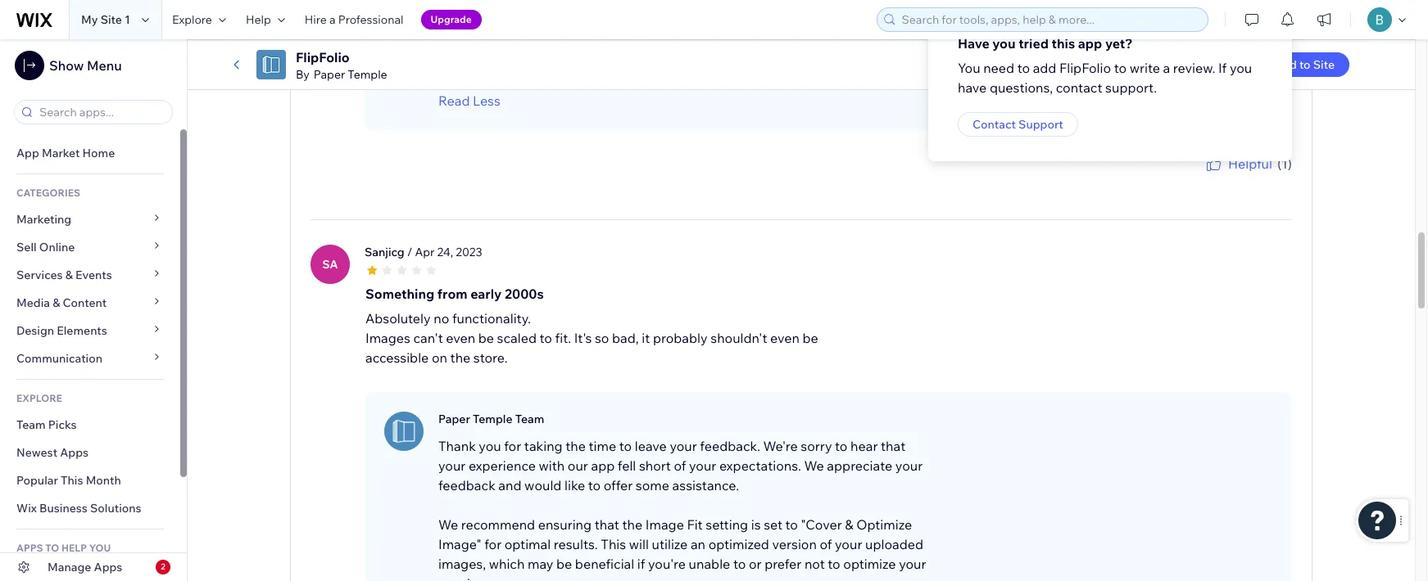 Task type: vqa. For each thing, say whether or not it's contained in the screenshot.
Site Listings link
no



Task type: locate. For each thing, give the bounding box(es) containing it.
services & events
[[16, 268, 112, 283]]

solutions
[[90, 502, 141, 516]]

0 vertical spatial this
[[61, 474, 83, 488]]

online
[[606, 53, 644, 69]]

site right add
[[1314, 57, 1335, 72]]

1 horizontal spatial &
[[65, 268, 73, 283]]

1 vertical spatial apps
[[94, 561, 122, 575]]

0 vertical spatial feedback
[[1250, 173, 1292, 186]]

to up 'support.'
[[1114, 60, 1127, 76]]

show menu button
[[15, 51, 122, 80]]

need up free
[[584, 33, 615, 50]]

to right set
[[786, 517, 798, 533]]

0 vertical spatial for
[[1212, 173, 1225, 186]]

to inside something from early 2000s absolutely no functionality. images can't even be scaled to fit. it's so bad, it probably shouldn't even be accessible on the store.
[[540, 330, 552, 346]]

your up optimize
[[835, 537, 863, 553]]

picks
[[48, 418, 77, 433]]

help
[[61, 543, 87, 555]]

add to site
[[1275, 57, 1335, 72]]

feedback inside the thank you for taking the time to leave your feedback. we're sorry to hear that your experience with our app fell short of your expectations. we appreciate your feedback and would like to offer some assistance. we recommend ensuring that the image fit setting is set to "cover & optimize image" for optimal results. this will utilize an optimized version of your uploaded images, which may be beneficial if you're unable to or prefer not to optimize your own images.
[[438, 478, 496, 494]]

in up files
[[780, 33, 791, 50]]

this inside sidebar element
[[61, 474, 83, 488]]

professional
[[338, 12, 404, 27]]

for for taking
[[504, 438, 521, 455]]

your left experience
[[438, 458, 466, 474]]

0 horizontal spatial apps
[[60, 446, 89, 461]]

read
[[438, 92, 470, 109]]

team up "taking"
[[515, 412, 544, 427]]

manage apps
[[48, 561, 122, 575]]

images
[[366, 330, 411, 346]]

a right hire
[[329, 12, 336, 27]]

this inside the thank you for taking the time to leave your feedback. we're sorry to hear that your experience with our app fell short of your expectations. we appreciate your feedback and would like to offer some assistance. we recommend ensuring that the image fit setting is set to "cover & optimize image" for optimal results. this will utilize an optimized version of your uploaded images, which may be beneficial if you're unable to or prefer not to optimize your own images.
[[601, 537, 626, 553]]

0 horizontal spatial this
[[61, 474, 83, 488]]

pdfs
[[526, 33, 558, 50]]

0 vertical spatial temple
[[348, 67, 387, 82]]

will up if
[[629, 537, 649, 553]]

flipfolio inside have you tried this app yet? you need to add flipfolio to write a review. if you have questions, contact support.
[[1060, 60, 1111, 76]]

0 horizontal spatial images
[[732, 33, 777, 50]]

so
[[595, 330, 609, 346]]

fit.
[[555, 330, 571, 346]]

yet?
[[1106, 35, 1133, 52]]

at
[[647, 73, 659, 89]]

image"
[[438, 537, 482, 553]]

temple down professional
[[348, 67, 387, 82]]

temple
[[348, 67, 387, 82], [473, 412, 513, 427]]

1 horizontal spatial site
[[1314, 57, 1335, 72]]

we down sorry
[[804, 458, 824, 474]]

of right short
[[674, 458, 686, 474]]

in up however.
[[897, 33, 908, 50]]

uploaded
[[865, 537, 924, 553]]

1 horizontal spatial some
[[636, 478, 670, 494]]

2 horizontal spatial &
[[845, 517, 854, 533]]

own
[[438, 576, 464, 582]]

Search for tools, apps, help & more... field
[[897, 8, 1203, 31]]

2 vertical spatial the
[[622, 517, 643, 533]]

0 horizontal spatial we
[[438, 517, 458, 533]]

0 horizontal spatial even
[[446, 330, 475, 346]]

1 horizontal spatial paper
[[438, 412, 470, 427]]

1 vertical spatial need
[[984, 60, 1015, 76]]

0 horizontal spatial need
[[584, 33, 615, 50]]

1 vertical spatial this
[[601, 537, 626, 553]]

sell online link
[[0, 234, 180, 261]]

to up fell
[[619, 438, 632, 455]]

& right "cover
[[845, 517, 854, 533]]

app market home link
[[0, 139, 180, 167]]

1 horizontal spatial in
[[897, 33, 908, 50]]

app inside have you tried this app yet? you need to add flipfolio to write a review. if you have questions, contact support.
[[1078, 35, 1103, 52]]

be inside the thank you for taking the time to leave your feedback. we're sorry to hear that your experience with our app fell short of your expectations. we appreciate your feedback and would like to offer some assistance. we recommend ensuring that the image fit setting is set to "cover & optimize image" for optimal results. this will utilize an optimized version of your uploaded images, which may be beneficial if you're unable to or prefer not to optimize your own images.
[[556, 556, 572, 573]]

however.
[[871, 53, 925, 69]]

1 horizontal spatial flipfolio
[[1060, 60, 1111, 76]]

even down no
[[446, 330, 475, 346]]

some inside the thank you for taking the time to leave your feedback. we're sorry to hear that your experience with our app fell short of your expectations. we appreciate your feedback and would like to offer some assistance. we recommend ensuring that the image fit setting is set to "cover & optimize image" for optimal results. this will utilize an optimized version of your uploaded images, which may be beneficial if you're unable to or prefer not to optimize your own images.
[[636, 478, 670, 494]]

1 horizontal spatial this
[[601, 537, 626, 553]]

you inside the thank you for taking the time to leave your feedback. we're sorry to hear that your experience with our app fell short of your expectations. we appreciate your feedback and would like to offer some assistance. we recommend ensuring that the image fit setting is set to "cover & optimize image" for optimal results. this will utilize an optimized version of your uploaded images, which may be beneficial if you're unable to or prefer not to optimize your own images.
[[479, 438, 501, 455]]

that right hear
[[881, 438, 906, 455]]

something from early 2000s absolutely no functionality. images can't even be scaled to fit. it's so bad, it probably shouldn't even be accessible on the store.
[[366, 286, 819, 366]]

to down converted
[[680, 53, 692, 69]]

can't
[[414, 330, 443, 346]]

flipfolio up contact
[[1060, 60, 1111, 76]]

tried
[[1019, 35, 1049, 52]]

convert
[[695, 53, 742, 69]]

app right this
[[1078, 35, 1103, 52]]

1 horizontal spatial need
[[984, 60, 1015, 76]]

0 horizontal spatial feedback
[[438, 478, 496, 494]]

1 vertical spatial will
[[629, 537, 649, 553]]

2 in from the left
[[897, 33, 908, 50]]

1 horizontal spatial apps
[[94, 561, 122, 575]]

1 horizontal spatial that
[[595, 517, 620, 533]]

home
[[82, 146, 115, 161]]

have
[[958, 79, 987, 96]]

0 horizontal spatial team
[[16, 418, 46, 433]]

thank inside the thank you for taking the time to leave your feedback. we're sorry to hear that your experience with our app fell short of your expectations. we appreciate your feedback and would like to offer some assistance. we recommend ensuring that the image fit setting is set to "cover & optimize image" for optimal results. this will utilize an optimized version of your uploaded images, which may be beneficial if you're unable to or prefer not to optimize your own images.
[[438, 438, 476, 455]]

fell
[[618, 458, 636, 474]]

paper right paper temple "image" on the bottom of the page
[[438, 412, 470, 427]]

design elements link
[[0, 317, 180, 345]]

0 vertical spatial we
[[804, 458, 824, 474]]

the right on
[[450, 350, 471, 366]]

& inside the thank you for taking the time to leave your feedback. we're sorry to hear that your experience with our app fell short of your expectations. we appreciate your feedback and would like to offer some assistance. we recommend ensuring that the image fit setting is set to "cover & optimize image" for optimal results. this will utilize an optimized version of your uploaded images, which may be beneficial if you're unable to or prefer not to optimize your own images.
[[845, 517, 854, 533]]

app down time
[[591, 458, 615, 474]]

2 horizontal spatial for
[[1212, 173, 1225, 186]]

we
[[804, 458, 824, 474], [438, 517, 458, 533]]

paper right by
[[314, 67, 345, 82]]

1 vertical spatial the
[[566, 438, 586, 455]]

0 horizontal spatial app
[[591, 458, 615, 474]]

sorry
[[801, 438, 832, 455]]

flipfolio up by
[[296, 49, 350, 66]]

images right into
[[823, 53, 868, 69]]

1 horizontal spatial thank
[[1162, 173, 1191, 186]]

0 horizontal spatial that
[[472, 73, 497, 89]]

0 vertical spatial a
[[329, 12, 336, 27]]

that up "results."
[[595, 517, 620, 533]]

communication
[[16, 352, 105, 366]]

of down "cover
[[820, 537, 832, 553]]

1 vertical spatial paper
[[438, 412, 470, 427]]

0 vertical spatial some
[[542, 53, 576, 69]]

1 vertical spatial some
[[636, 478, 670, 494]]

& right media
[[53, 296, 60, 311]]

menu
[[87, 57, 122, 74]]

image
[[646, 517, 684, 533]]

0 vertical spatial app
[[1078, 35, 1103, 52]]

sa
[[322, 257, 338, 272]]

is
[[751, 517, 761, 533]]

site left 1
[[101, 12, 122, 27]]

the
[[450, 350, 471, 366], [566, 438, 586, 455], [622, 517, 643, 533]]

apps up popular this month
[[60, 446, 89, 461]]

this up beneficial
[[601, 537, 626, 553]]

the up our at left
[[566, 438, 586, 455]]

app inside the thank you for taking the time to leave your feedback. we're sorry to hear that your experience with our app fell short of your expectations. we appreciate your feedback and would like to offer some assistance. we recommend ensuring that the image fit setting is set to "cover & optimize image" for optimal results. this will utilize an optimized version of your uploaded images, which may be beneficial if you're unable to or prefer not to optimize your own images.
[[591, 458, 615, 474]]

content
[[63, 296, 107, 311]]

popular this month link
[[0, 467, 180, 495]]

0 vertical spatial the
[[450, 350, 471, 366]]

some down short
[[636, 478, 670, 494]]

this up wix business solutions
[[61, 474, 83, 488]]

0 horizontal spatial in
[[780, 33, 791, 50]]

0 horizontal spatial &
[[53, 296, 60, 311]]

to right add
[[1300, 57, 1311, 72]]

contact
[[973, 117, 1016, 132]]

1 horizontal spatial team
[[515, 412, 544, 427]]

we up 'image"'
[[438, 517, 458, 533]]

scaled
[[497, 330, 537, 346]]

images up pdf
[[732, 33, 777, 50]]

be down "results."
[[556, 556, 572, 573]]

leave
[[635, 438, 667, 455]]

0 horizontal spatial flipfolio
[[296, 49, 350, 66]]

& for events
[[65, 268, 73, 283]]

0 horizontal spatial for
[[485, 537, 502, 553]]

you
[[958, 60, 981, 76]]

unable
[[689, 556, 731, 573]]

thank down 'paper temple team'
[[438, 438, 476, 455]]

temple up experience
[[473, 412, 513, 427]]

1 horizontal spatial feedback
[[1250, 173, 1292, 186]]

1 horizontal spatial a
[[1163, 60, 1171, 76]]

feedback down experience
[[438, 478, 496, 494]]

some inside unfortuantely pdfs will need to be converted to images in order to be used in html. there are some free online tools to convert pdf files into images however. after that you can upload them all at once to flipfolio. read less
[[542, 53, 576, 69]]

even right shouldn't
[[770, 330, 800, 346]]

1 horizontal spatial will
[[629, 537, 649, 553]]

an
[[691, 537, 706, 553]]

version
[[772, 537, 817, 553]]

0 horizontal spatial paper
[[314, 67, 345, 82]]

0 vertical spatial &
[[65, 268, 73, 283]]

0 vertical spatial thank
[[1162, 173, 1191, 186]]

thank for thank you for taking the time to leave your feedback. we're sorry to hear that your experience with our app fell short of your expectations. we appreciate your feedback and would like to offer some assistance. we recommend ensuring that the image fit setting is set to "cover & optimize image" for optimal results. this will utilize an optimized version of your uploaded images, which may be beneficial if you're unable to or prefer not to optimize your own images.
[[438, 438, 476, 455]]

1 horizontal spatial even
[[770, 330, 800, 346]]

available
[[1205, 58, 1245, 70]]

your
[[1227, 173, 1247, 186], [670, 438, 697, 455], [438, 458, 466, 474], [689, 458, 717, 474], [896, 458, 923, 474], [835, 537, 863, 553], [899, 556, 927, 573]]

1 vertical spatial of
[[820, 537, 832, 553]]

taking
[[524, 438, 563, 455]]

feedback down (1)
[[1250, 173, 1292, 186]]

2 vertical spatial &
[[845, 517, 854, 533]]

recommend
[[461, 517, 535, 533]]

early
[[471, 286, 502, 302]]

your down uploaded at the bottom of page
[[899, 556, 927, 573]]

need right you
[[984, 60, 1015, 76]]

assistance.
[[673, 478, 739, 494]]

0 horizontal spatial temple
[[348, 67, 387, 82]]

"cover
[[801, 517, 842, 533]]

0 vertical spatial paper
[[314, 67, 345, 82]]

will up free
[[561, 33, 581, 50]]

that up less
[[472, 73, 497, 89]]

hear
[[851, 438, 878, 455]]

be right shouldn't
[[803, 330, 819, 346]]

the left image
[[622, 517, 643, 533]]

month
[[86, 474, 121, 488]]

to left hear
[[835, 438, 848, 455]]

apps down the you
[[94, 561, 122, 575]]

1 horizontal spatial we
[[804, 458, 824, 474]]

flipfolio by paper temple
[[296, 49, 387, 82]]

to left the fit. at the bottom of the page
[[540, 330, 552, 346]]

2 vertical spatial that
[[595, 517, 620, 533]]

some up upload
[[542, 53, 576, 69]]

& left events
[[65, 268, 73, 283]]

from
[[437, 286, 468, 302]]

popular
[[16, 474, 58, 488]]

app
[[1078, 35, 1103, 52], [591, 458, 615, 474]]

after
[[438, 73, 469, 89]]

1 horizontal spatial the
[[566, 438, 586, 455]]

1
[[125, 12, 130, 27]]

0 vertical spatial that
[[472, 73, 497, 89]]

feedback
[[1250, 173, 1292, 186], [438, 478, 496, 494]]

fit
[[687, 517, 703, 533]]

to up online
[[618, 33, 630, 50]]

0 vertical spatial apps
[[60, 446, 89, 461]]

1 horizontal spatial temple
[[473, 412, 513, 427]]

1 vertical spatial a
[[1163, 60, 1171, 76]]

2 vertical spatial for
[[485, 537, 502, 553]]

write
[[1130, 60, 1160, 76]]

0 horizontal spatial the
[[450, 350, 471, 366]]

0 horizontal spatial some
[[542, 53, 576, 69]]

1 horizontal spatial app
[[1078, 35, 1103, 52]]

team
[[515, 412, 544, 427], [16, 418, 46, 433]]

0 horizontal spatial a
[[329, 12, 336, 27]]

thank left helpful button
[[1162, 173, 1191, 186]]

no
[[434, 310, 449, 327]]

need inside have you tried this app yet? you need to add flipfolio to write a review. if you have questions, contact support.
[[984, 60, 1015, 76]]

images
[[732, 33, 777, 50], [823, 53, 868, 69]]

paper temple image
[[384, 412, 424, 451]]

0 horizontal spatial thank
[[438, 438, 476, 455]]

1 vertical spatial site
[[1314, 57, 1335, 72]]

1 vertical spatial for
[[504, 438, 521, 455]]

1 vertical spatial thank
[[438, 438, 476, 455]]

0 horizontal spatial will
[[561, 33, 581, 50]]

1 vertical spatial app
[[591, 458, 615, 474]]

wix
[[16, 502, 37, 516]]

to right order
[[830, 33, 842, 50]]

1 vertical spatial &
[[53, 296, 60, 311]]

marketing
[[16, 212, 71, 227]]

0 vertical spatial need
[[584, 33, 615, 50]]

1 vertical spatial images
[[823, 53, 868, 69]]

1 horizontal spatial for
[[504, 438, 521, 455]]

0 vertical spatial of
[[674, 458, 686, 474]]

your up assistance.
[[689, 458, 717, 474]]

will inside the thank you for taking the time to leave your feedback. we're sorry to hear that your experience with our app fell short of your expectations. we appreciate your feedback and would like to offer some assistance. we recommend ensuring that the image fit setting is set to "cover & optimize image" for optimal results. this will utilize an optimized version of your uploaded images, which may be beneficial if you're unable to or prefer not to optimize your own images.
[[629, 537, 649, 553]]

flipfolio.
[[710, 73, 765, 89]]

2 horizontal spatial that
[[881, 438, 906, 455]]

team down explore
[[16, 418, 46, 433]]

0 horizontal spatial site
[[101, 12, 122, 27]]

all
[[630, 73, 644, 89]]

apps
[[60, 446, 89, 461], [94, 561, 122, 575]]

1 vertical spatial feedback
[[438, 478, 496, 494]]

converted
[[652, 33, 714, 50]]

your right leave
[[670, 438, 697, 455]]

to inside 'button'
[[1300, 57, 1311, 72]]

1 vertical spatial temple
[[473, 412, 513, 427]]

events
[[75, 268, 112, 283]]

a right write
[[1163, 60, 1171, 76]]

0 vertical spatial will
[[561, 33, 581, 50]]



Task type: describe. For each thing, give the bounding box(es) containing it.
setting
[[706, 517, 748, 533]]

optimize
[[857, 517, 912, 533]]

would
[[525, 478, 562, 494]]

to
[[45, 543, 59, 555]]

free plan available
[[1160, 58, 1245, 70]]

2000s
[[505, 286, 544, 302]]

thank you for your feedback
[[1162, 173, 1292, 186]]

flipfolio inside flipfolio by paper temple
[[296, 49, 350, 66]]

site inside the 'add to site' 'button'
[[1314, 57, 1335, 72]]

sell online
[[16, 240, 75, 255]]

sidebar element
[[0, 39, 188, 582]]

be up online
[[633, 33, 649, 50]]

optimized
[[709, 537, 770, 553]]

be left used at the right top of the page
[[845, 33, 861, 50]]

html.
[[438, 53, 479, 69]]

apps to help you
[[16, 543, 111, 555]]

you for your
[[1193, 173, 1210, 186]]

thank for thank you for your feedback
[[1162, 173, 1191, 186]]

if
[[1219, 60, 1227, 76]]

the inside something from early 2000s absolutely no functionality. images can't even be scaled to fit. it's so bad, it probably shouldn't even be accessible on the store.
[[450, 350, 471, 366]]

absolutely
[[366, 310, 431, 327]]

contact
[[1056, 79, 1103, 96]]

once
[[662, 73, 692, 89]]

add
[[1275, 57, 1297, 72]]

market
[[42, 146, 80, 161]]

to up convert
[[717, 33, 729, 50]]

store.
[[474, 350, 508, 366]]

0 vertical spatial site
[[101, 12, 122, 27]]

flipfolio logo image
[[257, 50, 286, 79]]

newest apps link
[[0, 439, 180, 467]]

paper inside flipfolio by paper temple
[[314, 67, 345, 82]]

(1)
[[1278, 155, 1292, 172]]

0 horizontal spatial of
[[674, 458, 686, 474]]

plan
[[1183, 58, 1203, 70]]

probably
[[653, 330, 708, 346]]

pdf
[[745, 53, 766, 69]]

you for this
[[993, 35, 1016, 52]]

you for taking
[[479, 438, 501, 455]]

help button
[[236, 0, 295, 39]]

1 vertical spatial that
[[881, 438, 906, 455]]

explore
[[172, 12, 212, 27]]

to right once
[[695, 73, 707, 89]]

wix business solutions
[[16, 502, 141, 516]]

show menu
[[49, 57, 122, 74]]

Search apps... field
[[34, 101, 167, 124]]

upgrade
[[431, 13, 472, 25]]

a inside hire a professional link
[[329, 12, 336, 27]]

are
[[520, 53, 539, 69]]

1 even from the left
[[446, 330, 475, 346]]

your right appreciate
[[896, 458, 923, 474]]

thank you for taking the time to leave your feedback. we're sorry to hear that your experience with our app fell short of your expectations. we appreciate your feedback and would like to offer some assistance. we recommend ensuring that the image fit setting is set to "cover & optimize image" for optimal results. this will utilize an optimized version of your uploaded images, which may be beneficial if you're unable to or prefer not to optimize your own images.
[[438, 438, 927, 582]]

it's
[[574, 330, 592, 346]]

there
[[482, 53, 517, 69]]

communication link
[[0, 345, 180, 373]]

1 horizontal spatial of
[[820, 537, 832, 553]]

you inside unfortuantely pdfs will need to be converted to images in order to be used in html. there are some free online tools to convert pdf files into images however. after that you can upload them all at once to flipfolio. read less
[[500, 73, 522, 89]]

app
[[16, 146, 39, 161]]

which
[[489, 556, 525, 573]]

optimize
[[844, 556, 896, 573]]

add to site button
[[1260, 52, 1350, 77]]

optimal
[[505, 537, 551, 553]]

show
[[49, 57, 84, 74]]

apps for newest apps
[[60, 446, 89, 461]]

design
[[16, 324, 54, 338]]

by
[[296, 67, 310, 82]]

a inside have you tried this app yet? you need to add flipfolio to write a review. if you have questions, contact support.
[[1163, 60, 1171, 76]]

free
[[579, 53, 603, 69]]

team picks
[[16, 418, 77, 433]]

feedback.
[[700, 438, 761, 455]]

to right like
[[588, 478, 601, 494]]

upload
[[550, 73, 592, 89]]

sanjicg / apr 24, 2023
[[365, 245, 482, 259]]

contact support
[[973, 117, 1064, 132]]

popular this month
[[16, 474, 121, 488]]

newest apps
[[16, 446, 89, 461]]

business
[[39, 502, 88, 516]]

my site 1
[[81, 12, 130, 27]]

2 even from the left
[[770, 330, 800, 346]]

that inside unfortuantely pdfs will need to be converted to images in order to be used in html. there are some free online tools to convert pdf files into images however. after that you can upload them all at once to flipfolio. read less
[[472, 73, 497, 89]]

team inside sidebar element
[[16, 418, 46, 433]]

images,
[[438, 556, 486, 573]]

1 horizontal spatial images
[[823, 53, 868, 69]]

to right not
[[828, 556, 841, 573]]

hire a professional
[[305, 12, 404, 27]]

24,
[[437, 245, 453, 259]]

beneficial
[[575, 556, 635, 573]]

time
[[589, 438, 617, 455]]

categories
[[16, 187, 80, 199]]

for for your
[[1212, 173, 1225, 186]]

something
[[366, 286, 435, 302]]

need inside unfortuantely pdfs will need to be converted to images in order to be used in html. there are some free online tools to convert pdf files into images however. after that you can upload them all at once to flipfolio. read less
[[584, 33, 615, 50]]

media
[[16, 296, 50, 311]]

team picks link
[[0, 411, 180, 439]]

apps for manage apps
[[94, 561, 122, 575]]

images.
[[467, 576, 515, 582]]

my
[[81, 12, 98, 27]]

/
[[407, 245, 413, 259]]

this
[[1052, 35, 1075, 52]]

2
[[161, 562, 165, 573]]

to left or
[[733, 556, 746, 573]]

can
[[525, 73, 547, 89]]

to up the questions,
[[1018, 60, 1030, 76]]

& for content
[[53, 296, 60, 311]]

0 vertical spatial images
[[732, 33, 777, 50]]

ensuring
[[538, 517, 592, 533]]

your down helpful
[[1227, 173, 1247, 186]]

helpful
[[1229, 155, 1273, 172]]

newest
[[16, 446, 57, 461]]

into
[[797, 53, 820, 69]]

marketing link
[[0, 206, 180, 234]]

media & content link
[[0, 289, 180, 317]]

prefer
[[765, 556, 802, 573]]

1 in from the left
[[780, 33, 791, 50]]

will inside unfortuantely pdfs will need to be converted to images in order to be used in html. there are some free online tools to convert pdf files into images however. after that you can upload them all at once to flipfolio. read less
[[561, 33, 581, 50]]

we're
[[764, 438, 798, 455]]

explore
[[16, 393, 62, 405]]

2 horizontal spatial the
[[622, 517, 643, 533]]

temple inside flipfolio by paper temple
[[348, 67, 387, 82]]

manage
[[48, 561, 91, 575]]

design elements
[[16, 324, 107, 338]]

or
[[749, 556, 762, 573]]

1 vertical spatial we
[[438, 517, 458, 533]]

used
[[864, 33, 894, 50]]

be up store. on the bottom left of page
[[478, 330, 494, 346]]

have
[[958, 35, 990, 52]]

free
[[1160, 58, 1181, 70]]



